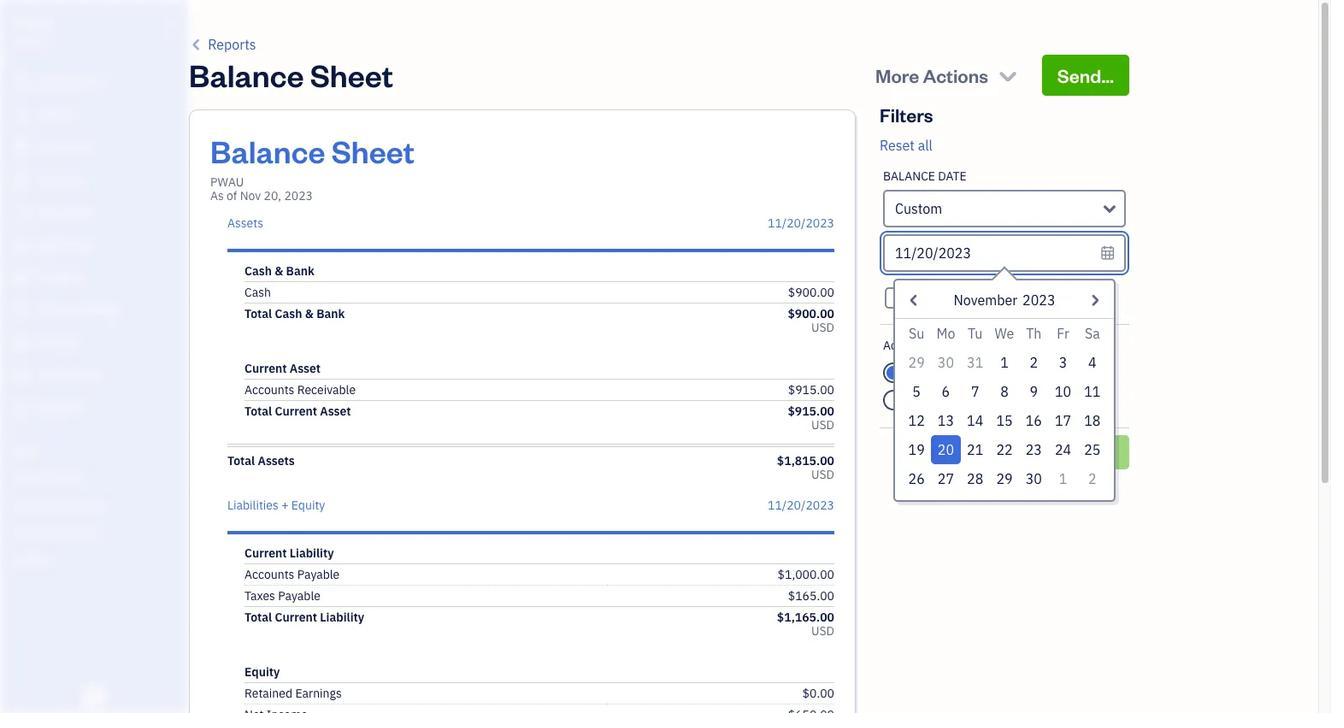 Task type: locate. For each thing, give the bounding box(es) containing it.
0 vertical spatial 11/20/2023
[[768, 216, 835, 231]]

current
[[245, 361, 287, 376], [275, 404, 317, 419], [245, 546, 287, 561], [275, 610, 317, 625]]

0 vertical spatial accounts
[[245, 382, 295, 398]]

10 button
[[1049, 377, 1078, 406]]

2023 up th
[[1023, 292, 1056, 309]]

2023 right 20,
[[284, 188, 313, 204]]

Date Range field
[[884, 190, 1127, 228]]

30 down 23
[[1026, 470, 1043, 488]]

assets up liabilities + equity
[[258, 453, 295, 469]]

2 $915.00 from the top
[[788, 404, 835, 419]]

2023 inside balance sheet pwau as of nov 20, 2023
[[284, 188, 313, 204]]

send… button
[[1043, 55, 1130, 96]]

liabilities
[[228, 498, 279, 513]]

1 vertical spatial accounts
[[245, 567, 295, 583]]

31 button
[[961, 348, 990, 377]]

pwau owner
[[14, 15, 53, 47]]

balance for balance sheet
[[189, 55, 304, 95]]

reset all
[[880, 137, 933, 154]]

bank up current asset
[[317, 306, 345, 322]]

items and services image
[[13, 498, 183, 512]]

24 button
[[1049, 435, 1078, 465]]

27
[[938, 470, 955, 488]]

0 vertical spatial 30 button
[[932, 348, 961, 377]]

$1,815.00
[[777, 453, 835, 469]]

usd for $900.00
[[812, 320, 835, 335]]

1 horizontal spatial 29
[[997, 470, 1013, 488]]

0 vertical spatial balance
[[189, 55, 304, 95]]

2 button
[[1020, 348, 1049, 377], [1078, 465, 1108, 494]]

november 2023
[[954, 292, 1056, 309]]

accounting method option group
[[884, 359, 1127, 414]]

3 usd from the top
[[812, 467, 835, 482]]

0 vertical spatial $900.00
[[789, 285, 835, 300]]

$0.00
[[803, 686, 835, 701]]

more actions
[[876, 63, 989, 87]]

cash
[[245, 263, 272, 279], [245, 285, 271, 300], [275, 306, 302, 322]]

1 button down we
[[990, 348, 1020, 377]]

usd inside $1,815.00 usd
[[812, 467, 835, 482]]

8 button
[[990, 377, 1020, 406]]

taxes payable
[[245, 589, 321, 604]]

1 horizontal spatial 2023
[[1023, 292, 1056, 309]]

su
[[909, 325, 925, 342]]

usd inside $915.00 usd
[[812, 417, 835, 433]]

19 button
[[902, 435, 932, 465]]

1
[[1001, 354, 1009, 371], [1060, 470, 1068, 488]]

29 for bottom 29 button
[[997, 470, 1013, 488]]

1 for the top 1 button
[[1001, 354, 1009, 371]]

balance inside balance sheet pwau as of nov 20, 2023
[[210, 131, 326, 171]]

equity up retained on the bottom left of the page
[[245, 665, 280, 680]]

1 vertical spatial pwau
[[210, 175, 244, 190]]

6
[[942, 383, 951, 400]]

1 vertical spatial 29 button
[[990, 465, 1020, 494]]

6 button
[[932, 377, 961, 406]]

taxes
[[245, 589, 275, 604]]

payable for accounts payable
[[297, 567, 340, 583]]

28
[[968, 470, 984, 488]]

reports
[[208, 36, 256, 53]]

30 down accounting method at the right top of the page
[[938, 354, 955, 371]]

&
[[275, 263, 283, 279], [305, 306, 314, 322]]

1 button
[[990, 348, 1020, 377], [1049, 465, 1078, 494]]

grid inside balance date element
[[902, 319, 1108, 494]]

& down 'cash & bank'
[[305, 306, 314, 322]]

total down 'cash & bank'
[[245, 306, 272, 322]]

asset up 'accounts receivable'
[[290, 361, 321, 376]]

& up total cash & bank in the left top of the page
[[275, 263, 283, 279]]

chevrondown image
[[997, 63, 1020, 87]]

total down taxes
[[245, 610, 272, 625]]

4 button
[[1078, 348, 1108, 377]]

equity right '+'
[[292, 498, 325, 513]]

0 vertical spatial $915.00
[[789, 382, 835, 398]]

0 vertical spatial 1 button
[[990, 348, 1020, 377]]

11/20/2023 for $1,000.00
[[768, 498, 835, 513]]

3 button
[[1049, 348, 1078, 377]]

liability up accounts payable
[[290, 546, 334, 561]]

2023 inside balance date element
[[1023, 292, 1056, 309]]

29 down "22"
[[997, 470, 1013, 488]]

0 horizontal spatial &
[[275, 263, 283, 279]]

0 horizontal spatial 2
[[1030, 354, 1039, 371]]

14
[[968, 412, 984, 429]]

29 button down su
[[902, 348, 932, 377]]

project image
[[11, 269, 32, 287]]

0 horizontal spatial bank
[[286, 263, 315, 279]]

1 up 8
[[1001, 354, 1009, 371]]

0 vertical spatial 29
[[909, 354, 925, 371]]

main element
[[0, 0, 231, 713]]

pwau
[[14, 15, 53, 33], [210, 175, 244, 190]]

current up accounts payable
[[245, 546, 287, 561]]

assets down nov
[[228, 216, 263, 231]]

0 horizontal spatial 29 button
[[902, 348, 932, 377]]

0 vertical spatial pwau
[[14, 15, 53, 33]]

23 button
[[1020, 435, 1049, 465]]

0 horizontal spatial 30
[[938, 354, 955, 371]]

total for total cash & bank
[[245, 306, 272, 322]]

0 horizontal spatial pwau
[[14, 15, 53, 33]]

2 button down th
[[1020, 348, 1049, 377]]

expense image
[[11, 237, 32, 254]]

1 vertical spatial asset
[[320, 404, 351, 419]]

1 vertical spatial 30 button
[[1020, 465, 1049, 494]]

4 usd from the top
[[812, 624, 835, 639]]

1 horizontal spatial 29 button
[[990, 465, 1020, 494]]

pwau inside balance sheet pwau as of nov 20, 2023
[[210, 175, 244, 190]]

1 usd from the top
[[812, 320, 835, 335]]

0 vertical spatial cash
[[245, 263, 272, 279]]

2 for the leftmost the 2 button
[[1030, 354, 1039, 371]]

2 accounts from the top
[[245, 567, 295, 583]]

1 vertical spatial 2 button
[[1078, 465, 1108, 494]]

0 vertical spatial 30
[[938, 354, 955, 371]]

$915.00 up $915.00 usd
[[789, 382, 835, 398]]

14 button
[[961, 406, 990, 435]]

2 $900.00 from the top
[[788, 306, 835, 322]]

$900.00 for $900.00 usd
[[788, 306, 835, 322]]

close
[[943, 442, 984, 462]]

1 vertical spatial cash
[[245, 285, 271, 300]]

usd inside $1,165.00 usd
[[812, 624, 835, 639]]

of
[[227, 188, 237, 204]]

1 vertical spatial balance
[[210, 131, 326, 171]]

1 horizontal spatial 2
[[1089, 470, 1097, 488]]

accounts down current asset
[[245, 382, 295, 398]]

29 down accounting
[[909, 354, 925, 371]]

send…
[[1058, 63, 1115, 87]]

0 vertical spatial asset
[[290, 361, 321, 376]]

filters
[[880, 103, 934, 127]]

0 vertical spatial 2 button
[[1020, 348, 1049, 377]]

cash for cash & bank
[[245, 263, 272, 279]]

1 down 24
[[1060, 470, 1068, 488]]

0 vertical spatial 2
[[1030, 354, 1039, 371]]

1 vertical spatial 29
[[997, 470, 1013, 488]]

current up 'accounts receivable'
[[245, 361, 287, 376]]

usd for $1,815.00
[[812, 467, 835, 482]]

current down taxes payable
[[275, 610, 317, 625]]

total down 'accounts receivable'
[[245, 404, 272, 419]]

1 horizontal spatial 30 button
[[1020, 465, 1049, 494]]

accounting
[[884, 338, 944, 353]]

bank up total cash & bank in the left top of the page
[[286, 263, 315, 279]]

0 horizontal spatial 1 button
[[990, 348, 1020, 377]]

usd for $915.00
[[812, 417, 835, 433]]

1 vertical spatial 30
[[1026, 470, 1043, 488]]

date
[[939, 169, 967, 184]]

15 button
[[990, 406, 1020, 435]]

1 vertical spatial 1
[[1060, 470, 1068, 488]]

0 vertical spatial sheet
[[310, 55, 394, 95]]

1 vertical spatial sheet
[[332, 131, 415, 171]]

accounts
[[245, 382, 295, 398], [245, 567, 295, 583]]

pwau left 20,
[[210, 175, 244, 190]]

0 horizontal spatial equity
[[245, 665, 280, 680]]

1 vertical spatial 11/20/2023
[[768, 498, 835, 513]]

payable for taxes payable
[[278, 589, 321, 604]]

sheet
[[310, 55, 394, 95], [332, 131, 415, 171]]

assets
[[228, 216, 263, 231], [258, 453, 295, 469]]

payable down current liability
[[297, 567, 340, 583]]

accounts up taxes
[[245, 567, 295, 583]]

1 vertical spatial equity
[[245, 665, 280, 680]]

1 horizontal spatial pwau
[[210, 175, 244, 190]]

30 button
[[932, 348, 961, 377], [1020, 465, 1049, 494]]

balance up 20,
[[210, 131, 326, 171]]

2 for the rightmost the 2 button
[[1089, 470, 1097, 488]]

29
[[909, 354, 925, 371], [997, 470, 1013, 488]]

total up liabilities
[[228, 453, 255, 469]]

1 11/20/2023 from the top
[[768, 216, 835, 231]]

1 $900.00 from the top
[[789, 285, 835, 300]]

1 horizontal spatial 1 button
[[1049, 465, 1078, 494]]

equity
[[292, 498, 325, 513], [245, 665, 280, 680]]

1 vertical spatial 2023
[[1023, 292, 1056, 309]]

pwau up owner
[[14, 15, 53, 33]]

liability down taxes payable
[[320, 610, 364, 625]]

1 vertical spatial $900.00
[[788, 306, 835, 322]]

21 button
[[961, 435, 990, 465]]

22
[[997, 441, 1013, 459]]

11/20/2023 for $900.00
[[768, 216, 835, 231]]

1 horizontal spatial 1
[[1060, 470, 1068, 488]]

0 vertical spatial assets
[[228, 216, 263, 231]]

bank connections image
[[13, 525, 183, 539]]

24
[[1056, 441, 1072, 459]]

1 accounts from the top
[[245, 382, 295, 398]]

tu
[[968, 325, 983, 342]]

payable up total current liability
[[278, 589, 321, 604]]

29 button down "22"
[[990, 465, 1020, 494]]

grid
[[902, 319, 1108, 494]]

$165.00
[[789, 589, 835, 604]]

0 horizontal spatial 29
[[909, 354, 925, 371]]

29 button
[[902, 348, 932, 377], [990, 465, 1020, 494]]

1 $915.00 from the top
[[789, 382, 835, 398]]

$900.00 for $900.00
[[789, 285, 835, 300]]

2 down 25
[[1089, 470, 1097, 488]]

sheet inside balance sheet pwau as of nov 20, 2023
[[332, 131, 415, 171]]

balance sheet pwau as of nov 20, 2023
[[210, 131, 415, 204]]

1 button down 24
[[1049, 465, 1078, 494]]

payable
[[297, 567, 340, 583], [278, 589, 321, 604]]

usd
[[812, 320, 835, 335], [812, 417, 835, 433], [812, 467, 835, 482], [812, 624, 835, 639]]

1 vertical spatial payable
[[278, 589, 321, 604]]

$1,815.00 usd
[[777, 453, 835, 482]]

2 button down 25
[[1078, 465, 1108, 494]]

1 vertical spatial 2
[[1089, 470, 1097, 488]]

sa
[[1085, 325, 1101, 342]]

Date in MM/DD/YYYY format text field
[[884, 234, 1127, 272]]

2 usd from the top
[[812, 417, 835, 433]]

2 11/20/2023 from the top
[[768, 498, 835, 513]]

1 horizontal spatial bank
[[317, 306, 345, 322]]

sheet for balance sheet
[[310, 55, 394, 95]]

1 horizontal spatial &
[[305, 306, 314, 322]]

total assets
[[228, 453, 295, 469]]

$915.00 up $1,815.00
[[788, 404, 835, 419]]

0 vertical spatial 2023
[[284, 188, 313, 204]]

balance sheet
[[189, 55, 394, 95]]

2 up 9
[[1030, 354, 1039, 371]]

0 horizontal spatial 2023
[[284, 188, 313, 204]]

total for total current asset
[[245, 404, 272, 419]]

reset
[[880, 137, 915, 154]]

client image
[[11, 107, 32, 124]]

0 horizontal spatial 1
[[1001, 354, 1009, 371]]

1 horizontal spatial equity
[[292, 498, 325, 513]]

usd inside $900.00 usd
[[812, 320, 835, 335]]

0 vertical spatial 1
[[1001, 354, 1009, 371]]

1 horizontal spatial 30
[[1026, 470, 1043, 488]]

1 vertical spatial liability
[[320, 610, 364, 625]]

grid containing su
[[902, 319, 1108, 494]]

asset
[[290, 361, 321, 376], [320, 404, 351, 419]]

balance
[[189, 55, 304, 95], [210, 131, 326, 171]]

1 vertical spatial $915.00
[[788, 404, 835, 419]]

1 vertical spatial bank
[[317, 306, 345, 322]]

more actions button
[[860, 55, 1036, 96]]

0 vertical spatial payable
[[297, 567, 340, 583]]

balance down the reports
[[189, 55, 304, 95]]

28 button
[[961, 465, 990, 494]]

30 for left 30 button
[[938, 354, 955, 371]]

asset down receivable
[[320, 404, 351, 419]]



Task type: describe. For each thing, give the bounding box(es) containing it.
freshbooks image
[[80, 686, 108, 707]]

7 button
[[961, 377, 990, 406]]

retained earnings
[[245, 686, 342, 701]]

billed
[[911, 364, 946, 382]]

we
[[995, 325, 1015, 342]]

18
[[1085, 412, 1101, 429]]

earnings
[[295, 686, 342, 701]]

receivable
[[297, 382, 356, 398]]

current down 'accounts receivable'
[[275, 404, 317, 419]]

1 vertical spatial &
[[305, 306, 314, 322]]

dashboard image
[[11, 74, 32, 92]]

$915.00 for $915.00
[[789, 382, 835, 398]]

1 horizontal spatial 2 button
[[1078, 465, 1108, 494]]

23
[[1026, 441, 1043, 459]]

2 vertical spatial cash
[[275, 306, 302, 322]]

13
[[938, 412, 955, 429]]

accounts for accounts receivable
[[245, 382, 295, 398]]

th
[[1027, 325, 1042, 342]]

accounting method
[[884, 338, 988, 353]]

nov
[[240, 188, 261, 204]]

balance date element
[[880, 156, 1130, 502]]

$1,000.00
[[778, 567, 835, 583]]

8
[[1001, 383, 1009, 400]]

0 horizontal spatial 30 button
[[932, 348, 961, 377]]

total current liability
[[245, 610, 364, 625]]

5
[[913, 383, 921, 400]]

accounting method group
[[884, 338, 1127, 414]]

17 button
[[1049, 406, 1078, 435]]

fr
[[1058, 325, 1070, 342]]

+
[[282, 498, 289, 513]]

1 vertical spatial 1 button
[[1049, 465, 1078, 494]]

november
[[954, 292, 1018, 309]]

26
[[909, 470, 925, 488]]

compare dates
[[912, 289, 1006, 306]]

balance for balance sheet pwau as of nov 20, 2023
[[210, 131, 326, 171]]

$915.00 usd
[[788, 404, 835, 433]]

10
[[1056, 383, 1072, 400]]

3
[[1060, 354, 1068, 371]]

custom
[[896, 200, 943, 217]]

9 button
[[1020, 377, 1049, 406]]

based)
[[1013, 392, 1056, 409]]

chart image
[[11, 367, 32, 384]]

0 vertical spatial liability
[[290, 546, 334, 561]]

money image
[[11, 334, 32, 352]]

current liability
[[245, 546, 334, 561]]

accounts payable
[[245, 567, 340, 583]]

11 button
[[1078, 377, 1108, 406]]

20,
[[264, 188, 282, 204]]

liabilities + equity
[[228, 498, 325, 513]]

reports button
[[189, 34, 256, 55]]

accounts for accounts payable
[[245, 567, 295, 583]]

owner
[[14, 34, 45, 47]]

22 button
[[990, 435, 1020, 465]]

$915.00 for $915.00 usd
[[788, 404, 835, 419]]

chevronleft image
[[189, 34, 205, 55]]

cash for cash
[[245, 285, 271, 300]]

settings image
[[13, 553, 183, 566]]

estimate image
[[11, 139, 32, 157]]

13 button
[[932, 406, 961, 435]]

0 horizontal spatial 2 button
[[1020, 348, 1049, 377]]

$900.00 usd
[[788, 306, 835, 335]]

15
[[997, 412, 1013, 429]]

cash & bank
[[245, 263, 315, 279]]

total for total assets
[[228, 453, 255, 469]]

mo
[[937, 325, 956, 342]]

$1,165.00 usd
[[777, 610, 835, 639]]

balance
[[884, 169, 936, 184]]

0 vertical spatial 29 button
[[902, 348, 932, 377]]

invoice image
[[11, 172, 32, 189]]

11
[[1085, 383, 1101, 400]]

collected (cash-based)
[[911, 392, 1056, 409]]

27 button
[[932, 465, 961, 494]]

timer image
[[11, 302, 32, 319]]

report image
[[11, 399, 32, 417]]

25
[[1085, 441, 1101, 459]]

total for total current liability
[[245, 610, 272, 625]]

25 button
[[1078, 435, 1108, 465]]

0 vertical spatial bank
[[286, 263, 315, 279]]

compare
[[912, 289, 968, 306]]

4
[[1089, 354, 1097, 371]]

20 button
[[932, 435, 961, 465]]

more
[[876, 63, 920, 87]]

1 vertical spatial assets
[[258, 453, 295, 469]]

$1,165.00
[[777, 610, 835, 625]]

0 vertical spatial equity
[[292, 498, 325, 513]]

payment image
[[11, 204, 32, 222]]

18 button
[[1078, 406, 1108, 435]]

9
[[1030, 383, 1039, 400]]

sheet for balance sheet pwau as of nov 20, 2023
[[332, 131, 415, 171]]

21
[[968, 441, 984, 459]]

apps image
[[13, 443, 183, 457]]

31
[[968, 354, 984, 371]]

collected
[[911, 392, 969, 409]]

pwau inside the main element
[[14, 15, 53, 33]]

1 for the bottommost 1 button
[[1060, 470, 1068, 488]]

close button
[[880, 435, 1047, 470]]

team members image
[[13, 470, 183, 484]]

16 button
[[1020, 406, 1049, 435]]

7
[[972, 383, 980, 400]]

(cash-
[[972, 392, 1013, 409]]

12 button
[[902, 406, 932, 435]]

reset all button
[[880, 135, 933, 156]]

19
[[909, 441, 925, 459]]

12
[[909, 412, 925, 429]]

29 for 29 button to the top
[[909, 354, 925, 371]]

16
[[1026, 412, 1043, 429]]

all
[[919, 137, 933, 154]]

0 vertical spatial &
[[275, 263, 283, 279]]

30 for the bottommost 30 button
[[1026, 470, 1043, 488]]

as
[[210, 188, 224, 204]]

accounts receivable
[[245, 382, 356, 398]]

usd for $1,165.00
[[812, 624, 835, 639]]

(accrual)
[[949, 364, 1005, 382]]



Task type: vqa. For each thing, say whether or not it's contained in the screenshot.
rightmost Equity
yes



